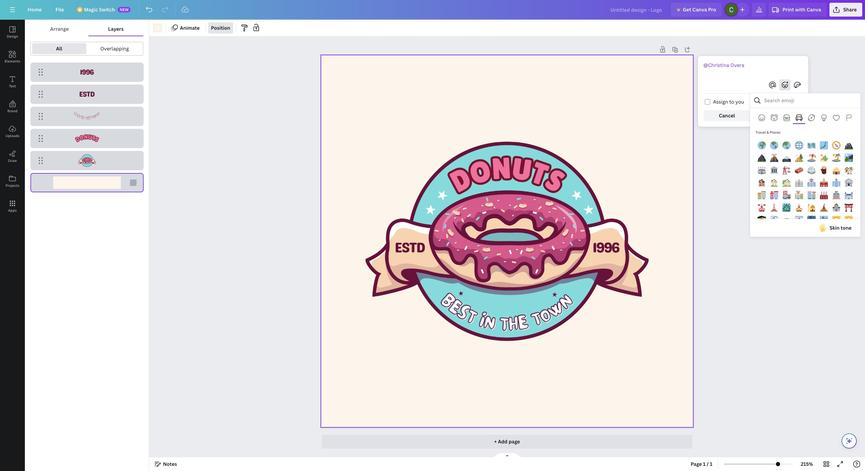 Task type: locate. For each thing, give the bounding box(es) containing it.
projects button
[[0, 169, 25, 194]]

school image
[[795, 191, 804, 199]]

estd
[[79, 90, 95, 99], [395, 239, 425, 256]]

assign to you
[[713, 98, 744, 105]]

i
[[81, 115, 83, 121], [476, 307, 489, 337]]

e inside the e s t
[[74, 112, 79, 118]]

t
[[78, 114, 82, 120], [91, 114, 95, 121], [86, 115, 88, 121], [91, 134, 96, 142], [527, 155, 552, 192], [461, 302, 482, 333], [528, 305, 547, 336], [500, 310, 510, 340]]

0 vertical spatial i
[[81, 115, 83, 121]]

text button
[[0, 69, 25, 94]]

print with canva
[[783, 6, 821, 13]]

1 vertical spatial u
[[510, 151, 534, 188]]

add
[[498, 438, 508, 445]]

houses image
[[845, 166, 853, 174]]

Design title text field
[[605, 3, 669, 17]]

1 horizontal spatial b
[[434, 288, 461, 317]]

get canva pro
[[683, 6, 717, 13]]

love hotel image
[[770, 191, 779, 199]]

1996
[[80, 68, 94, 76], [593, 239, 619, 256]]

file button
[[50, 3, 70, 17]]

1 1 from the left
[[703, 461, 706, 467]]

mountain image
[[758, 154, 766, 162]]

new
[[120, 7, 129, 12]]

1 vertical spatial estd
[[395, 239, 425, 256]]

u inside d o n u t s
[[88, 133, 92, 141]]

post office image
[[820, 179, 828, 187]]

i left the t h e
[[81, 115, 83, 121]]

1 horizontal spatial d
[[445, 161, 477, 199]]

position
[[211, 25, 230, 31]]

home link
[[22, 3, 47, 17]]

layers button
[[88, 22, 143, 36]]

canva inside button
[[693, 6, 707, 13]]

1 horizontal spatial h
[[508, 310, 520, 340]]

0 horizontal spatial 1996
[[80, 68, 94, 76]]

b for h
[[434, 288, 461, 317]]

0 vertical spatial d
[[74, 135, 81, 143]]

hotel image
[[758, 191, 766, 199]]

classical building image
[[770, 166, 779, 174]]

h inside t h
[[508, 310, 520, 340]]

h
[[87, 115, 90, 121], [508, 310, 520, 340]]

i left t h
[[476, 307, 489, 337]]

elements button
[[0, 45, 25, 69]]

#fff4ea image
[[153, 24, 162, 32]]

all
[[56, 45, 62, 52]]

beach with umbrella image
[[808, 154, 816, 162]]

0 vertical spatial u
[[88, 133, 92, 141]]

0 horizontal spatial i
[[81, 115, 83, 121]]

globe with meridians image
[[795, 141, 804, 150]]

0 horizontal spatial d
[[74, 135, 81, 143]]

notes button
[[152, 459, 180, 470]]

uploads
[[5, 133, 19, 138]]

n
[[96, 111, 102, 117], [82, 115, 85, 121], [84, 133, 88, 141], [84, 133, 88, 141], [491, 151, 512, 186], [553, 288, 581, 317], [482, 308, 498, 339], [483, 309, 499, 340]]

1 horizontal spatial u
[[510, 151, 534, 188]]

1 vertical spatial w
[[542, 294, 572, 327]]

0 horizontal spatial 1
[[703, 461, 706, 467]]

2 1 from the left
[[710, 461, 713, 467]]

shinto shrine image
[[845, 203, 853, 212]]

u
[[88, 133, 92, 141], [510, 151, 534, 188]]

1996 inside button
[[80, 68, 94, 76]]

w
[[94, 112, 100, 119], [542, 294, 572, 327]]

0 vertical spatial 1996
[[80, 68, 94, 76]]

1 vertical spatial d
[[445, 161, 477, 199]]

building construction image
[[783, 166, 791, 174]]

tokyo tower image
[[770, 203, 779, 212]]

stadium image
[[758, 166, 766, 174]]

travel
[[756, 130, 766, 135]]

s
[[76, 113, 81, 119], [94, 136, 100, 143], [540, 162, 570, 199], [452, 298, 475, 329]]

design button
[[0, 20, 25, 45]]

overa
[[731, 62, 745, 68]]

show pages image
[[491, 453, 524, 458]]

magic
[[84, 6, 98, 13]]

brand button
[[0, 94, 25, 119]]

Overlapping button
[[88, 43, 142, 54]]

factory image
[[820, 191, 828, 199]]

file
[[56, 6, 64, 13]]

1 vertical spatial b
[[434, 288, 461, 317]]

e s t
[[74, 112, 82, 120]]

d for d o n u t s
[[74, 135, 81, 143]]

estd button
[[30, 85, 144, 104]]

map of japan image
[[820, 141, 828, 150]]

s inside the e s t
[[76, 113, 81, 119]]

1 right /
[[710, 461, 713, 467]]

statue of liberty image
[[783, 203, 791, 212]]

0 horizontal spatial b
[[72, 111, 78, 117]]

national park image
[[845, 154, 853, 162]]

1 left /
[[703, 461, 706, 467]]

u inside the n u
[[510, 151, 534, 188]]

t h e
[[86, 115, 92, 121]]

globe showing americas image
[[770, 141, 779, 150]]

1 horizontal spatial 1996
[[593, 239, 619, 256]]

/
[[707, 461, 709, 467]]

h inside the t h e
[[87, 115, 90, 121]]

tone
[[841, 225, 852, 231]]

tent image
[[783, 216, 791, 224]]

e
[[74, 112, 79, 118], [89, 115, 92, 121], [443, 294, 468, 323], [516, 308, 531, 339], [517, 309, 532, 340]]

canva assistant image
[[845, 437, 854, 445]]

n u
[[491, 151, 534, 188]]

globe showing asia-australia image
[[783, 141, 791, 150]]

desert island image
[[833, 154, 841, 162]]

1 horizontal spatial 1
[[710, 461, 713, 467]]

0 horizontal spatial estd
[[79, 90, 95, 99]]

2 canva from the left
[[807, 6, 821, 13]]

0 horizontal spatial canva
[[693, 6, 707, 13]]

w inside 't o w'
[[94, 112, 100, 119]]

side panel tab list
[[0, 20, 25, 219]]

skin tone
[[830, 225, 852, 231]]

0 vertical spatial h
[[87, 115, 90, 121]]

comment
[[767, 112, 790, 119]]

canva right "with"
[[807, 6, 821, 13]]

1 horizontal spatial i
[[476, 307, 489, 337]]

@christina overa
[[704, 62, 745, 68]]

0 vertical spatial b
[[72, 111, 78, 117]]

0 horizontal spatial h
[[87, 115, 90, 121]]

0 vertical spatial w
[[94, 112, 100, 119]]

1996 button
[[30, 63, 144, 82]]

night with stars image
[[808, 216, 816, 224]]

derelict house image
[[758, 179, 766, 187]]

arrange
[[50, 26, 69, 32]]

convenience store image
[[783, 191, 791, 199]]

bank image
[[845, 179, 853, 187]]

1 vertical spatial h
[[508, 310, 520, 340]]

1
[[703, 461, 706, 467], [710, 461, 713, 467]]

draw button
[[0, 144, 25, 169]]

layers
[[108, 26, 124, 32]]

d
[[74, 135, 81, 143], [445, 161, 477, 199]]

n inside d o n u t s
[[84, 133, 88, 141]]

1 horizontal spatial canva
[[807, 6, 821, 13]]

+
[[494, 438, 497, 445]]

b
[[72, 111, 78, 117], [434, 288, 461, 317]]

arrange button
[[30, 22, 88, 36]]

page
[[509, 438, 520, 445]]

get canva pro button
[[671, 3, 722, 17]]

o
[[93, 114, 97, 120], [93, 114, 97, 120], [79, 134, 85, 142], [466, 153, 495, 191], [535, 301, 557, 332]]

+ add page button
[[322, 435, 693, 449]]

world map image
[[808, 141, 816, 150]]

magic switch
[[84, 6, 115, 13]]

d inside d o n u t s
[[74, 135, 81, 143]]

1 vertical spatial 1996
[[593, 239, 619, 256]]

hindu temple image
[[820, 203, 828, 212]]

0 horizontal spatial w
[[94, 112, 100, 119]]

department store image
[[808, 191, 816, 199]]

elements
[[5, 59, 20, 64]]

1 vertical spatial i
[[476, 307, 489, 337]]

canva
[[693, 6, 707, 13], [807, 6, 821, 13]]

1 canva from the left
[[693, 6, 707, 13]]

compass image
[[833, 141, 841, 150]]

t inside t h
[[500, 310, 510, 340]]

with
[[796, 6, 806, 13]]

i inside i n
[[81, 115, 83, 121]]

mosque image
[[808, 203, 816, 212]]

apps
[[8, 208, 17, 213]]

canva left pro
[[693, 6, 707, 13]]

0 vertical spatial estd
[[79, 90, 95, 99]]

0 horizontal spatial u
[[88, 133, 92, 141]]



Task type: vqa. For each thing, say whether or not it's contained in the screenshot.
the sunrise image
yes



Task type: describe. For each thing, give the bounding box(es) containing it.
fountain image
[[770, 216, 779, 224]]

position button
[[208, 22, 233, 34]]

wood image
[[820, 166, 828, 174]]

b for s
[[72, 111, 78, 117]]

kaaba image
[[758, 216, 766, 224]]

castle image
[[845, 191, 853, 199]]

overlapping
[[100, 45, 129, 52]]

page 1 / 1
[[691, 461, 713, 467]]

skin
[[830, 225, 840, 231]]

house image
[[770, 179, 779, 187]]

notes
[[163, 461, 177, 467]]

animate
[[180, 25, 200, 31]]

japanese post office image
[[808, 179, 816, 187]]

t inside d o n u t s
[[91, 134, 96, 142]]

camping image
[[795, 154, 804, 162]]

you
[[736, 98, 744, 105]]

pro
[[708, 6, 717, 13]]

mount fuji image
[[783, 154, 791, 162]]

s inside d o n u t s
[[94, 136, 100, 143]]

print with canva button
[[769, 3, 827, 17]]

All button
[[32, 43, 86, 54]]

projects
[[6, 183, 19, 188]]

rock image
[[808, 166, 816, 174]]

volcano image
[[770, 154, 779, 162]]

church image
[[795, 203, 804, 212]]

to
[[730, 98, 735, 105]]

main menu bar
[[0, 0, 865, 20]]

sunrise image
[[845, 216, 853, 224]]

canva inside dropdown button
[[807, 6, 821, 13]]

desert image
[[820, 154, 828, 162]]

comment button
[[753, 110, 803, 121]]

h for t h
[[508, 310, 520, 340]]

t inside 't o w'
[[91, 114, 95, 121]]

switch
[[99, 6, 115, 13]]

o inside 't o w'
[[93, 114, 97, 120]]

uploads button
[[0, 119, 25, 144]]

&
[[767, 130, 769, 135]]

animate button
[[169, 22, 202, 34]]

t h
[[500, 310, 520, 340]]

page
[[691, 461, 702, 467]]

1 horizontal spatial estd
[[395, 239, 425, 256]]

hut image
[[833, 166, 841, 174]]

globe showing europe-africa image
[[758, 141, 766, 150]]

office building image
[[795, 179, 804, 187]]

215%
[[801, 461, 813, 467]]

brand
[[7, 108, 18, 113]]

text
[[9, 84, 16, 88]]

d o n u t s
[[74, 133, 100, 143]]

1 horizontal spatial w
[[542, 294, 572, 327]]

o inside d o n u t s
[[79, 134, 85, 142]]

d for d
[[445, 161, 477, 199]]

get
[[683, 6, 692, 13]]

wedding image
[[758, 203, 766, 212]]

+ add page
[[494, 438, 520, 445]]

i for i
[[476, 307, 489, 337]]

t inside the t h e
[[86, 115, 88, 121]]

t o w
[[91, 112, 100, 121]]

snow-capped mountain image
[[845, 141, 853, 150]]

japanese castle image
[[833, 191, 841, 199]]

t inside the e s t
[[78, 114, 82, 120]]

hospital image
[[833, 179, 841, 187]]

synagogue image
[[833, 203, 841, 212]]

foggy image
[[795, 216, 804, 224]]

e inside the t h e
[[89, 115, 92, 121]]

Comment draft. Add a comment or @mention. text field
[[704, 61, 803, 77]]

sunrise over mountains image
[[833, 216, 841, 224]]

print
[[783, 6, 794, 13]]

i n
[[81, 115, 85, 121]]

h for t h e
[[87, 115, 90, 121]]

n inside the n u
[[491, 151, 512, 186]]

cancel button
[[704, 110, 751, 121]]

apps button
[[0, 194, 25, 219]]

house with garden image
[[783, 179, 791, 187]]

travel & places
[[756, 130, 781, 135]]

share button
[[830, 3, 863, 17]]

Search emoji search field
[[765, 94, 856, 107]]

n inside i n
[[82, 115, 85, 121]]

estd inside button
[[79, 90, 95, 99]]

share
[[844, 6, 857, 13]]

i for i n
[[81, 115, 83, 121]]

215% button
[[796, 459, 818, 470]]

home
[[28, 6, 42, 13]]

brick image
[[795, 166, 804, 174]]

@christina
[[704, 62, 729, 68]]

places
[[770, 130, 781, 135]]

draw
[[8, 158, 17, 163]]

skin tone button
[[815, 221, 855, 235]]

assign
[[713, 98, 728, 105]]

cityscape image
[[820, 216, 828, 224]]

design
[[7, 34, 18, 39]]

cancel
[[719, 112, 735, 119]]



